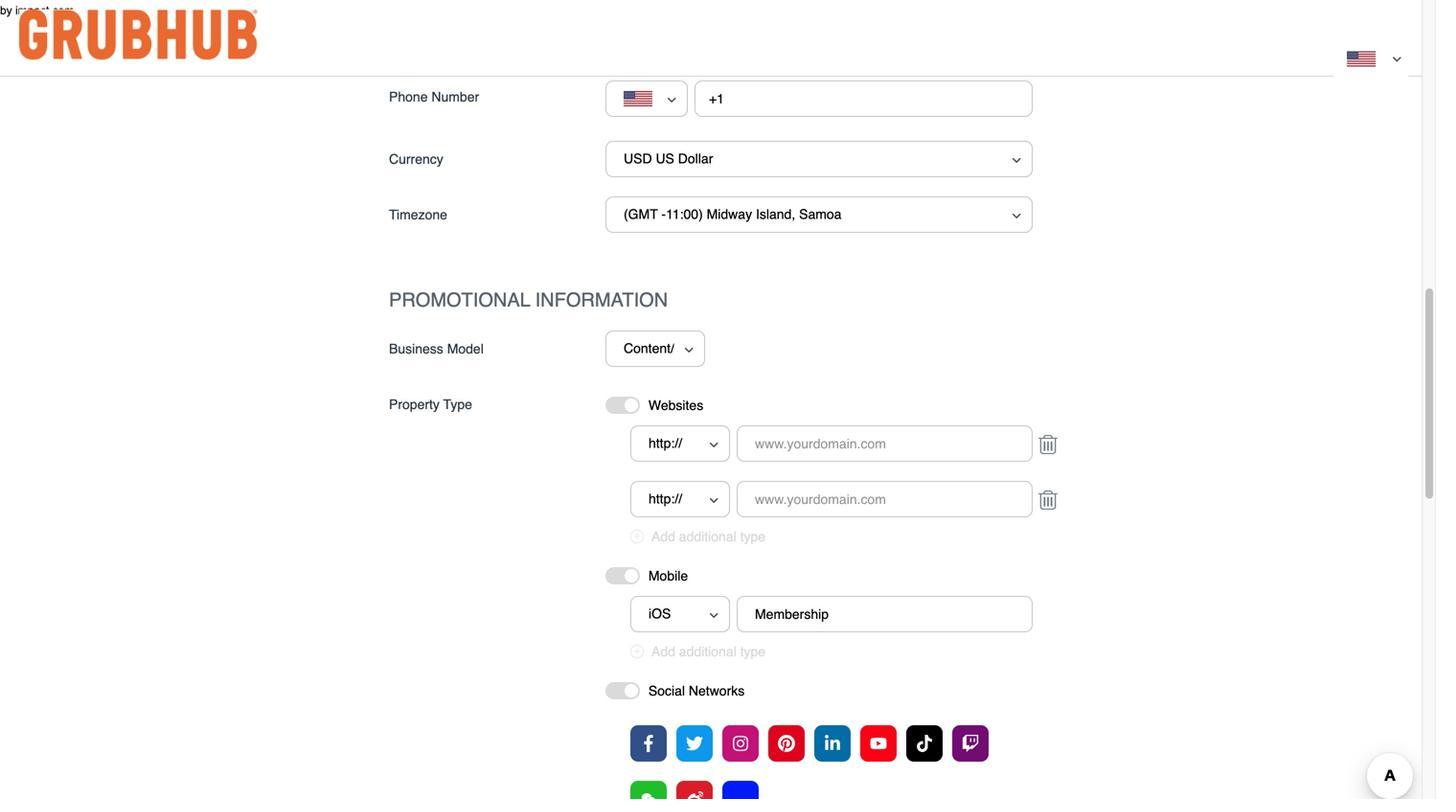 Task type: describe. For each thing, give the bounding box(es) containing it.
information
[[535, 289, 668, 311]]

promotional
[[389, 289, 530, 311]]

by
[[0, 4, 12, 17]]

networks
[[689, 683, 745, 699]]

2 add from the top
[[652, 644, 676, 659]]

1 add additional type from the top
[[652, 529, 766, 544]]

websites
[[649, 398, 704, 413]]

number
[[432, 89, 479, 104]]

business model
[[389, 341, 484, 357]]

1 add from the top
[[652, 529, 676, 544]]

1 type from the top
[[741, 529, 766, 544]]

2 additional from the top
[[679, 644, 737, 659]]

property type
[[389, 397, 472, 412]]

business
[[389, 341, 444, 357]]

type
[[443, 397, 472, 412]]

by impact.com
[[0, 4, 74, 17]]

 https://apps.apple.com/ url field
[[737, 596, 1033, 633]]

phone number
[[389, 89, 479, 104]]

phone
[[389, 89, 428, 104]]

2 type from the top
[[741, 644, 766, 659]]

2 www.yourdomain.com url field from the top
[[737, 481, 1033, 518]]



Task type: vqa. For each thing, say whether or not it's contained in the screenshot.
the right of
no



Task type: locate. For each thing, give the bounding box(es) containing it.
1 vertical spatial additional
[[679, 644, 737, 659]]

add
[[652, 529, 676, 544], [652, 644, 676, 659]]

www.yourdomain.com url field
[[737, 426, 1033, 462], [737, 481, 1033, 518]]

1 vertical spatial add
[[652, 644, 676, 659]]

1 www.yourdomain.com url field from the top
[[737, 426, 1033, 462]]

1 additional from the top
[[679, 529, 737, 544]]

+1
[[709, 91, 725, 106]]

0 vertical spatial type
[[741, 529, 766, 544]]

timezone
[[389, 207, 448, 222]]

1 vertical spatial type
[[741, 644, 766, 659]]

mobile
[[649, 568, 688, 584]]

add additional type up mobile
[[652, 529, 766, 544]]

0 vertical spatial add additional type
[[652, 529, 766, 544]]

add additional type up networks
[[652, 644, 766, 659]]

type
[[741, 529, 766, 544], [741, 644, 766, 659]]

impact.com
[[15, 4, 74, 17]]

0 vertical spatial add
[[652, 529, 676, 544]]

promotional information
[[389, 289, 668, 311]]

1 vertical spatial add additional type
[[652, 644, 766, 659]]

0 vertical spatial additional
[[679, 529, 737, 544]]

City text field
[[606, 20, 742, 57]]

Zip text field
[[897, 20, 1033, 57]]

add up mobile
[[652, 529, 676, 544]]

additional up networks
[[679, 644, 737, 659]]

None text field
[[695, 81, 1033, 117]]

1 vertical spatial www.yourdomain.com url field
[[737, 481, 1033, 518]]

0 vertical spatial www.yourdomain.com url field
[[737, 426, 1033, 462]]

add up social
[[652, 644, 676, 659]]

additional
[[679, 529, 737, 544], [679, 644, 737, 659]]

model
[[447, 341, 484, 357]]

add additional type
[[652, 529, 766, 544], [652, 644, 766, 659]]

social networks
[[649, 683, 745, 699]]

property
[[389, 397, 440, 412]]

2 add additional type from the top
[[652, 644, 766, 659]]

social
[[649, 683, 685, 699]]

currency
[[389, 151, 444, 167]]

additional up mobile
[[679, 529, 737, 544]]



